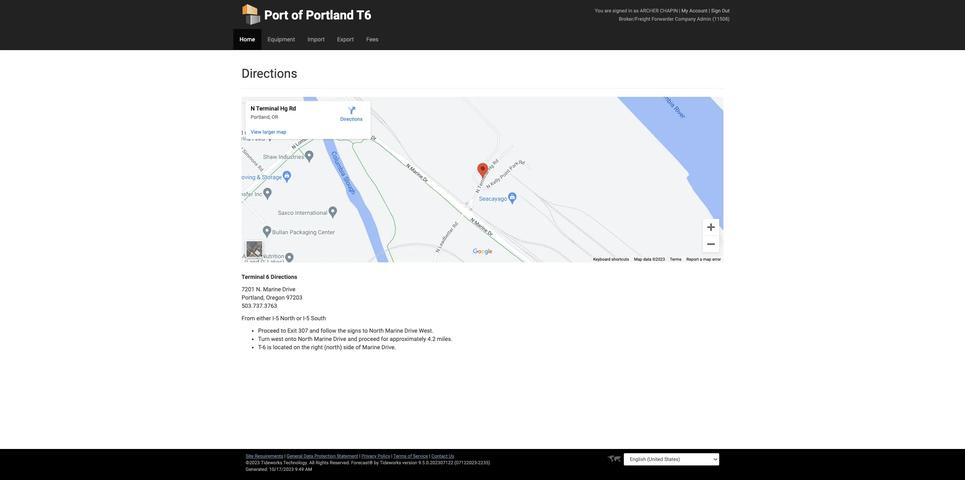 Task type: locate. For each thing, give the bounding box(es) containing it.
0 horizontal spatial i-
[[273, 315, 276, 322]]

t-
[[258, 344, 263, 351]]

import button
[[302, 29, 331, 50]]

1 horizontal spatial north
[[298, 336, 313, 342]]

by
[[374, 460, 379, 466]]

1 vertical spatial of
[[356, 344, 361, 351]]

port
[[265, 8, 289, 22]]

turn
[[258, 336, 270, 342]]

1 horizontal spatial i-
[[303, 315, 306, 322]]

archer
[[640, 8, 659, 14]]

marine down proceed
[[363, 344, 380, 351]]

1 vertical spatial the
[[302, 344, 310, 351]]

account
[[690, 8, 708, 14]]

drive up (north)
[[333, 336, 346, 342]]

equipment
[[268, 36, 295, 43]]

2 vertical spatial of
[[408, 454, 412, 459]]

sign
[[712, 8, 721, 14]]

1 to from the left
[[281, 327, 286, 334]]

(11508)
[[713, 16, 730, 22]]

1 horizontal spatial and
[[348, 336, 358, 342]]

0 vertical spatial 6
[[266, 274, 270, 280]]

1 horizontal spatial 5
[[306, 315, 310, 322]]

is
[[267, 344, 272, 351]]

drive
[[283, 286, 296, 293], [405, 327, 418, 334], [333, 336, 346, 342]]

2 horizontal spatial of
[[408, 454, 412, 459]]

9.5.0.202307122
[[419, 460, 454, 466]]

and right 307 in the left of the page
[[310, 327, 319, 334]]

fees
[[367, 36, 379, 43]]

privacy
[[362, 454, 377, 459]]

terminal 6 directions
[[242, 274, 298, 280]]

and down the signs
[[348, 336, 358, 342]]

6 right the terminal
[[266, 274, 270, 280]]

the
[[338, 327, 346, 334], [302, 344, 310, 351]]

north up proceed
[[369, 327, 384, 334]]

i-
[[273, 315, 276, 322], [303, 315, 306, 322]]

to up proceed
[[363, 327, 368, 334]]

drive inside 7201 n. marine drive portland, oregon 97203 503.737.3763
[[283, 286, 296, 293]]

i- right the or
[[303, 315, 306, 322]]

0 vertical spatial and
[[310, 327, 319, 334]]

us
[[449, 454, 455, 459]]

0 horizontal spatial of
[[292, 8, 303, 22]]

1 horizontal spatial to
[[363, 327, 368, 334]]

contact
[[432, 454, 448, 459]]

south
[[311, 315, 326, 322]]

rights
[[316, 460, 329, 466]]

either
[[257, 315, 271, 322]]

307
[[299, 327, 308, 334]]

and
[[310, 327, 319, 334], [348, 336, 358, 342]]

1 vertical spatial 6
[[263, 344, 266, 351]]

2 vertical spatial drive
[[333, 336, 346, 342]]

forwarder
[[652, 16, 674, 22]]

out
[[723, 8, 730, 14]]

2 vertical spatial north
[[298, 336, 313, 342]]

statement
[[337, 454, 358, 459]]

drive.
[[382, 344, 396, 351]]

as
[[634, 8, 639, 14]]

1 vertical spatial and
[[348, 336, 358, 342]]

of inside site requirements | general data protection statement | privacy policy | terms of service | contact us ©2023 tideworks technology. all rights reserved. forecast® by tideworks version 9.5.0.202307122 (07122023-2235) generated: 10/17/2023 9:49 am
[[408, 454, 412, 459]]

1 vertical spatial north
[[369, 327, 384, 334]]

for
[[381, 336, 389, 342]]

i- right either
[[273, 315, 276, 322]]

drive up 97203
[[283, 286, 296, 293]]

directions
[[242, 66, 298, 81], [271, 274, 298, 280]]

5
[[276, 315, 279, 322], [306, 315, 310, 322]]

1 horizontal spatial the
[[338, 327, 346, 334]]

0 horizontal spatial 5
[[276, 315, 279, 322]]

0 vertical spatial north
[[281, 315, 295, 322]]

north
[[281, 315, 295, 322], [369, 327, 384, 334], [298, 336, 313, 342]]

home button
[[233, 29, 262, 50]]

5 right the or
[[306, 315, 310, 322]]

port of portland t6
[[265, 8, 372, 22]]

1 horizontal spatial drive
[[333, 336, 346, 342]]

6
[[266, 274, 270, 280], [263, 344, 266, 351]]

of right side
[[356, 344, 361, 351]]

0 horizontal spatial and
[[310, 327, 319, 334]]

policy
[[378, 454, 390, 459]]

directions up oregon
[[271, 274, 298, 280]]

of up "version"
[[408, 454, 412, 459]]

approximately
[[390, 336, 426, 342]]

marine down follow
[[314, 336, 332, 342]]

0 horizontal spatial to
[[281, 327, 286, 334]]

9:49
[[295, 467, 304, 472]]

5 right either
[[276, 315, 279, 322]]

0 vertical spatial directions
[[242, 66, 298, 81]]

side
[[344, 344, 354, 351]]

or
[[297, 315, 302, 322]]

the left the signs
[[338, 327, 346, 334]]

general
[[287, 454, 303, 459]]

marine up oregon
[[263, 286, 281, 293]]

0 horizontal spatial drive
[[283, 286, 296, 293]]

0 vertical spatial drive
[[283, 286, 296, 293]]

north left the or
[[281, 315, 295, 322]]

terms
[[394, 454, 407, 459]]

portland
[[306, 8, 354, 22]]

all
[[309, 460, 315, 466]]

1 vertical spatial drive
[[405, 327, 418, 334]]

to left exit
[[281, 327, 286, 334]]

export
[[337, 36, 354, 43]]

fees button
[[360, 29, 385, 50]]

drive up approximately
[[405, 327, 418, 334]]

of right port
[[292, 8, 303, 22]]

0 vertical spatial the
[[338, 327, 346, 334]]

the right on at the bottom left of the page
[[302, 344, 310, 351]]

oregon
[[266, 294, 285, 301]]

2 horizontal spatial drive
[[405, 327, 418, 334]]

home
[[240, 36, 255, 43]]

north down 307 in the left of the page
[[298, 336, 313, 342]]

0 horizontal spatial 6
[[263, 344, 266, 351]]

from
[[242, 315, 255, 322]]

contact us link
[[432, 454, 455, 459]]

directions down equipment
[[242, 66, 298, 81]]

site
[[246, 454, 254, 459]]

6 left is
[[263, 344, 266, 351]]

west
[[271, 336, 284, 342]]

1 horizontal spatial of
[[356, 344, 361, 351]]

t6
[[357, 8, 372, 22]]



Task type: describe. For each thing, give the bounding box(es) containing it.
| up forecast®
[[360, 454, 361, 459]]

technology.
[[284, 460, 308, 466]]

| left the my
[[680, 8, 681, 14]]

proceed
[[258, 327, 280, 334]]

marine up for
[[386, 327, 403, 334]]

proceed to exit 307 and follow the signs to north marine drive west. turn west onto north marine drive and proceed for approximately 4.2 miles. t-6 is located on the right (north) side of marine drive.
[[258, 327, 453, 351]]

you
[[595, 8, 604, 14]]

import
[[308, 36, 325, 43]]

terminal
[[242, 274, 265, 280]]

company
[[676, 16, 696, 22]]

protection
[[315, 454, 336, 459]]

2 to from the left
[[363, 327, 368, 334]]

1 horizontal spatial 6
[[266, 274, 270, 280]]

| up "9.5.0.202307122"
[[430, 454, 431, 459]]

follow
[[321, 327, 337, 334]]

chapin
[[660, 8, 678, 14]]

7201 n. marine drive portland, oregon 97203 503.737.3763
[[242, 286, 303, 309]]

503.737.3763
[[242, 303, 277, 309]]

you are signed in as archer chapin | my account | sign out broker/freight forwarder company admin (11508)
[[595, 8, 730, 22]]

2 5 from the left
[[306, 315, 310, 322]]

requirements
[[255, 454, 284, 459]]

general data protection statement link
[[287, 454, 358, 459]]

are
[[605, 8, 612, 14]]

6 inside the "proceed to exit 307 and follow the signs to north marine drive west. turn west onto north marine drive and proceed for approximately 4.2 miles. t-6 is located on the right (north) side of marine drive."
[[263, 344, 266, 351]]

portland,
[[242, 294, 265, 301]]

1 vertical spatial directions
[[271, 274, 298, 280]]

0 horizontal spatial north
[[281, 315, 295, 322]]

admin
[[698, 16, 712, 22]]

signs
[[348, 327, 361, 334]]

marine inside 7201 n. marine drive portland, oregon 97203 503.737.3763
[[263, 286, 281, 293]]

0 horizontal spatial the
[[302, 344, 310, 351]]

privacy policy link
[[362, 454, 390, 459]]

reserved.
[[330, 460, 350, 466]]

site requirements | general data protection statement | privacy policy | terms of service | contact us ©2023 tideworks technology. all rights reserved. forecast® by tideworks version 9.5.0.202307122 (07122023-2235) generated: 10/17/2023 9:49 am
[[246, 454, 491, 472]]

in
[[629, 8, 633, 14]]

| left sign
[[709, 8, 711, 14]]

4.2
[[428, 336, 436, 342]]

broker/freight
[[619, 16, 651, 22]]

1 i- from the left
[[273, 315, 276, 322]]

2 horizontal spatial north
[[369, 327, 384, 334]]

©2023 tideworks
[[246, 460, 283, 466]]

n.
[[256, 286, 262, 293]]

my
[[682, 8, 689, 14]]

7201
[[242, 286, 255, 293]]

of inside the "proceed to exit 307 and follow the signs to north marine drive west. turn west onto north marine drive and proceed for approximately 4.2 miles. t-6 is located on the right (north) side of marine drive."
[[356, 344, 361, 351]]

service
[[413, 454, 428, 459]]

terms of service link
[[394, 454, 428, 459]]

(north)
[[324, 344, 342, 351]]

2 i- from the left
[[303, 315, 306, 322]]

2235)
[[479, 460, 491, 466]]

tideworks
[[380, 460, 402, 466]]

am
[[305, 467, 312, 472]]

generated:
[[246, 467, 268, 472]]

miles.
[[437, 336, 453, 342]]

exit
[[288, 327, 297, 334]]

(07122023-
[[455, 460, 479, 466]]

forecast®
[[351, 460, 373, 466]]

97203
[[286, 294, 303, 301]]

onto
[[285, 336, 297, 342]]

located
[[273, 344, 292, 351]]

0 vertical spatial of
[[292, 8, 303, 22]]

1 5 from the left
[[276, 315, 279, 322]]

export button
[[331, 29, 360, 50]]

right
[[311, 344, 323, 351]]

equipment button
[[262, 29, 302, 50]]

10/17/2023
[[269, 467, 294, 472]]

west.
[[419, 327, 434, 334]]

site requirements link
[[246, 454, 284, 459]]

my account link
[[682, 8, 708, 14]]

from either i-5 north or i-5 south
[[242, 315, 326, 322]]

signed
[[613, 8, 628, 14]]

proceed
[[359, 336, 380, 342]]

| left general
[[285, 454, 286, 459]]

data
[[304, 454, 313, 459]]

| up tideworks
[[392, 454, 393, 459]]

version
[[403, 460, 418, 466]]

port of portland t6 link
[[242, 0, 372, 29]]

sign out link
[[712, 8, 730, 14]]

on
[[294, 344, 300, 351]]



Task type: vqa. For each thing, say whether or not it's contained in the screenshot.
307
yes



